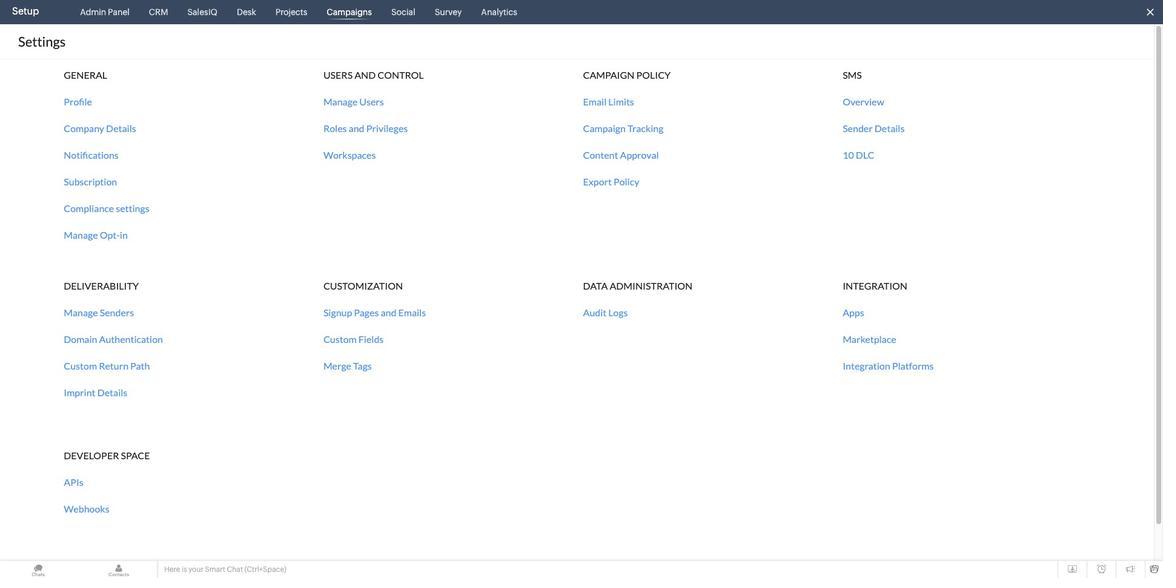 Task type: locate. For each thing, give the bounding box(es) containing it.
analytics link
[[476, 0, 522, 24]]

crm
[[149, 7, 168, 17]]

admin
[[80, 7, 106, 17]]

salesiq link
[[183, 0, 222, 24]]

your
[[188, 565, 204, 574]]

setup
[[12, 5, 39, 17]]

panel
[[108, 7, 130, 17]]

(ctrl+space)
[[245, 565, 286, 574]]

salesiq
[[187, 7, 217, 17]]

campaigns
[[327, 7, 372, 17]]

projects
[[276, 7, 307, 17]]

smart
[[205, 565, 225, 574]]

chat
[[227, 565, 243, 574]]

crm link
[[144, 0, 173, 24]]

here
[[164, 565, 180, 574]]



Task type: describe. For each thing, give the bounding box(es) containing it.
is
[[182, 565, 187, 574]]

social
[[391, 7, 415, 17]]

chats image
[[0, 561, 76, 578]]

survey
[[435, 7, 462, 17]]

campaigns link
[[322, 0, 377, 24]]

contacts image
[[81, 561, 157, 578]]

social link
[[387, 0, 420, 24]]

survey link
[[430, 0, 467, 24]]

desk
[[237, 7, 256, 17]]

admin panel link
[[75, 0, 134, 24]]

here is your smart chat (ctrl+space)
[[164, 565, 286, 574]]

admin panel
[[80, 7, 130, 17]]

projects link
[[271, 0, 312, 24]]

analytics
[[481, 7, 517, 17]]

desk link
[[232, 0, 261, 24]]



Task type: vqa. For each thing, say whether or not it's contained in the screenshot.
Smart
yes



